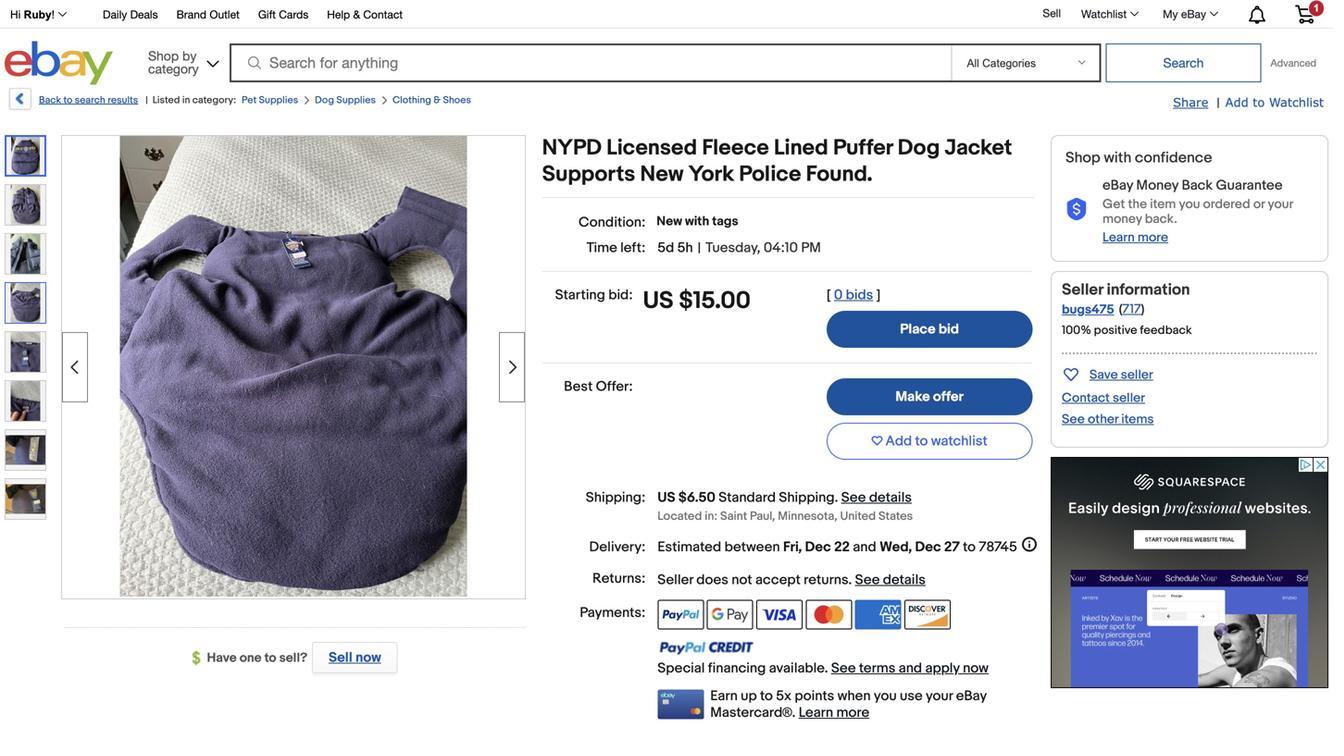 Task type: vqa. For each thing, say whether or not it's contained in the screenshot.
Offer:
yes



Task type: describe. For each thing, give the bounding box(es) containing it.
ebay mastercard image
[[658, 690, 704, 720]]

saint
[[720, 510, 747, 524]]

help & contact
[[327, 8, 403, 21]]

ebay money back guarantee get the item you ordered or your money back. learn more
[[1103, 177, 1293, 246]]

fri,
[[783, 539, 802, 556]]

contact seller see other items
[[1062, 391, 1154, 428]]

0 horizontal spatial now
[[356, 650, 381, 667]]

cards
[[279, 8, 309, 21]]

nypd licensed fleece lined puffer dog jacket supports new york police found.
[[542, 135, 1012, 188]]

Search for anything text field
[[232, 45, 948, 81]]

you inside ebay money back guarantee get the item you ordered or your money back. learn more
[[1179, 197, 1200, 212]]

items
[[1122, 412, 1154, 428]]

advertisement region
[[1051, 457, 1329, 689]]

search
[[75, 94, 105, 106]]

bugs475 link
[[1062, 302, 1114, 318]]

special
[[658, 661, 705, 677]]

my ebay
[[1163, 7, 1206, 20]]

add inside "button"
[[886, 433, 912, 450]]

tuesday,
[[706, 240, 761, 256]]

york
[[688, 162, 734, 188]]

5x
[[776, 688, 792, 705]]

jacket
[[945, 135, 1012, 162]]

sell for sell
[[1043, 7, 1061, 20]]

picture 5 of 8 image
[[6, 332, 45, 372]]

get
[[1103, 197, 1125, 212]]

pet supplies link
[[242, 94, 298, 106]]

save seller
[[1090, 368, 1153, 383]]

to inside share | add to watchlist
[[1253, 95, 1265, 109]]

you inside earn up to 5x points when you use your ebay mastercard®.
[[874, 688, 897, 705]]

more inside ebay money back guarantee get the item you ordered or your money back. learn more
[[1138, 230, 1168, 246]]

minnesota,
[[778, 510, 838, 524]]

estimated between fri, dec 22 and wed, dec 27 to 78745
[[658, 539, 1017, 556]]

see up the american express image
[[855, 572, 880, 589]]

make offer
[[896, 389, 964, 406]]

place bid button
[[827, 311, 1033, 348]]

with for shop
[[1104, 149, 1132, 167]]

found.
[[806, 162, 873, 188]]

shop by category banner
[[0, 0, 1329, 90]]

seller information bugs475 ( 717 ) 100% positive feedback
[[1062, 280, 1192, 338]]

gift cards
[[258, 8, 309, 21]]

ordered
[[1203, 197, 1251, 212]]

shipping
[[779, 490, 835, 506]]

daily deals link
[[103, 5, 158, 25]]

shop for shop by category
[[148, 48, 179, 63]]

share
[[1173, 95, 1209, 109]]

hi ruby !
[[10, 8, 55, 21]]

the
[[1128, 197, 1147, 212]]

78745
[[979, 539, 1017, 556]]

starting
[[555, 287, 605, 304]]

bid
[[939, 321, 959, 338]]

up
[[741, 688, 757, 705]]

help & contact link
[[327, 5, 403, 25]]

none submit inside "shop by category" banner
[[1106, 44, 1261, 82]]

best offer:
[[564, 379, 633, 395]]

learn more
[[799, 705, 869, 722]]

money
[[1103, 212, 1142, 227]]

pet supplies
[[242, 94, 298, 106]]

make offer link
[[827, 379, 1033, 416]]

account navigation
[[0, 0, 1329, 29]]

hi
[[10, 8, 21, 21]]

to left search at the top left of page
[[63, 94, 73, 106]]

daily deals
[[103, 8, 158, 21]]

supplies for pet supplies
[[259, 94, 298, 106]]

feedback
[[1140, 324, 1192, 338]]

sell for sell now
[[329, 650, 352, 667]]

picture 6 of 8 image
[[6, 381, 45, 421]]

brand outlet link
[[176, 5, 240, 25]]

| inside us $15.00 main content
[[698, 240, 701, 256]]

new inside nypd licensed fleece lined puffer dog jacket supports new york police found.
[[640, 162, 684, 188]]

points
[[795, 688, 834, 705]]

place bid
[[900, 321, 959, 338]]

0
[[834, 287, 843, 304]]

master card image
[[806, 600, 852, 630]]

| inside share | add to watchlist
[[1217, 95, 1220, 111]]

in:
[[705, 510, 718, 524]]

paypal image
[[658, 600, 704, 630]]

ebay inside ebay money back guarantee get the item you ordered or your money back. learn more
[[1103, 177, 1133, 194]]

offer
[[933, 389, 964, 406]]

1 dec from the left
[[805, 539, 831, 556]]

picture 1 of 8 image
[[6, 137, 44, 175]]

0 vertical spatial see details link
[[841, 490, 912, 506]]

accept
[[755, 572, 801, 589]]

sell now
[[329, 650, 381, 667]]

licensed
[[607, 135, 697, 162]]

best
[[564, 379, 593, 395]]

brand
[[176, 8, 206, 21]]

left:
[[620, 240, 646, 256]]

see up united
[[841, 490, 866, 506]]

earn
[[710, 688, 738, 705]]

in
[[182, 94, 190, 106]]

5h
[[677, 240, 693, 256]]

supplies for dog supplies
[[336, 94, 376, 106]]

discover image
[[905, 600, 951, 630]]

0 horizontal spatial learn more link
[[799, 705, 869, 722]]

nypd licensed fleece lined puffer dog jacket supports new york police found. - picture 4 of 8 image
[[120, 134, 467, 597]]

1 vertical spatial see details link
[[855, 572, 926, 589]]

share button
[[1173, 94, 1209, 111]]

us $15.00
[[643, 287, 751, 316]]

fleece
[[702, 135, 769, 162]]

ebay inside account navigation
[[1181, 7, 1206, 20]]

outlet
[[210, 8, 240, 21]]

starting bid:
[[555, 287, 633, 304]]

standard
[[719, 490, 776, 506]]

seller for save
[[1121, 368, 1153, 383]]

us $6.50
[[658, 490, 716, 506]]

does
[[696, 572, 729, 589]]

item
[[1150, 197, 1176, 212]]

contact inside contact seller see other items
[[1062, 391, 1110, 406]]

1 vertical spatial .
[[849, 572, 852, 589]]

717 link
[[1123, 302, 1141, 318]]

shop with confidence
[[1066, 149, 1212, 167]]

united
[[840, 510, 876, 524]]

paypal credit image
[[658, 641, 754, 656]]



Task type: locate. For each thing, give the bounding box(es) containing it.
watchlist
[[931, 433, 988, 450]]

1 horizontal spatial you
[[1179, 197, 1200, 212]]

1 horizontal spatial and
[[899, 661, 922, 677]]

bid:
[[609, 287, 633, 304]]

& for help
[[353, 8, 360, 21]]

| right share button
[[1217, 95, 1220, 111]]

back to search results link
[[7, 88, 138, 117]]

seller inside contact seller see other items
[[1113, 391, 1145, 406]]

supplies
[[259, 94, 298, 106], [336, 94, 376, 106]]

seller inside us $15.00 main content
[[658, 572, 693, 589]]

1 vertical spatial us
[[658, 490, 676, 506]]

0 vertical spatial with
[[1104, 149, 1132, 167]]

you left the "use"
[[874, 688, 897, 705]]

learn more link
[[1103, 230, 1168, 246], [799, 705, 869, 722]]

1 vertical spatial learn
[[799, 705, 833, 722]]

use
[[900, 688, 923, 705]]

with up get
[[1104, 149, 1132, 167]]

1 vertical spatial seller
[[1113, 391, 1145, 406]]

to inside "button"
[[915, 433, 928, 450]]

now inside us $15.00 main content
[[963, 661, 989, 677]]

with for new
[[685, 214, 709, 230]]

1 vertical spatial contact
[[1062, 391, 1110, 406]]

0 horizontal spatial |
[[146, 94, 148, 106]]

now right the apply
[[963, 661, 989, 677]]

0 horizontal spatial with
[[685, 214, 709, 230]]

add right share
[[1225, 95, 1249, 109]]

seller right save
[[1121, 368, 1153, 383]]

0 horizontal spatial and
[[853, 539, 877, 556]]

see details link up united
[[841, 490, 912, 506]]

0 vertical spatial you
[[1179, 197, 1200, 212]]

us right "bid:"
[[643, 287, 674, 316]]

picture 4 of 8 image
[[6, 283, 45, 323]]

dog right puffer
[[898, 135, 940, 162]]

see inside contact seller see other items
[[1062, 412, 1085, 428]]

seller for seller does not accept returns
[[658, 572, 693, 589]]

listed
[[152, 94, 180, 106]]

shop inside shop by category
[[148, 48, 179, 63]]

learn more link down money
[[1103, 230, 1168, 246]]

1 vertical spatial more
[[836, 705, 869, 722]]

0 horizontal spatial watchlist
[[1081, 7, 1127, 20]]

to left watchlist
[[915, 433, 928, 450]]

details
[[869, 490, 912, 506], [883, 572, 926, 589]]

1 vertical spatial watchlist
[[1269, 95, 1324, 109]]

see left other
[[1062, 412, 1085, 428]]

22
[[834, 539, 850, 556]]

27
[[944, 539, 960, 556]]

more right points
[[836, 705, 869, 722]]

your down the apply
[[926, 688, 953, 705]]

category:
[[192, 94, 236, 106]]

ebay right my
[[1181, 7, 1206, 20]]

1 horizontal spatial .
[[849, 572, 852, 589]]

learn inside ebay money back guarantee get the item you ordered or your money back. learn more
[[1103, 230, 1135, 246]]

0 vertical spatial details
[[869, 490, 912, 506]]

apply
[[925, 661, 960, 677]]

717
[[1123, 302, 1141, 318]]

& for clothing
[[434, 94, 441, 106]]

1 horizontal spatial back
[[1182, 177, 1213, 194]]

ebay up get
[[1103, 177, 1133, 194]]

1 vertical spatial new
[[657, 214, 682, 230]]

0 horizontal spatial back
[[39, 94, 61, 106]]

category
[[148, 61, 199, 76]]

0 horizontal spatial ebay
[[956, 688, 987, 705]]

us
[[643, 287, 674, 316], [658, 490, 676, 506]]

| right 5h
[[698, 240, 701, 256]]

back up ordered
[[1182, 177, 1213, 194]]

nypd
[[542, 135, 602, 162]]

see up when
[[831, 661, 856, 677]]

dollar sign image
[[192, 652, 207, 666]]

add to watchlist link
[[1225, 94, 1324, 111]]

shipping:
[[586, 490, 646, 506]]

1 vertical spatial with
[[685, 214, 709, 230]]

. up the minnesota, at the right of page
[[835, 490, 838, 506]]

2 vertical spatial ebay
[[956, 688, 987, 705]]

watchlist right sell link
[[1081, 7, 1127, 20]]

visa image
[[756, 600, 803, 630]]

and right 22
[[853, 539, 877, 556]]

with left 'tags'
[[685, 214, 709, 230]]

your right or
[[1268, 197, 1293, 212]]

paul,
[[750, 510, 775, 524]]

0 horizontal spatial contact
[[363, 8, 403, 21]]

0 vertical spatial contact
[[363, 8, 403, 21]]

have
[[207, 651, 237, 667]]

| listed in category:
[[146, 94, 236, 106]]

1 horizontal spatial dog
[[898, 135, 940, 162]]

and for terms
[[899, 661, 922, 677]]

seller up items
[[1113, 391, 1145, 406]]

sell?
[[279, 651, 308, 667]]

new
[[640, 162, 684, 188], [657, 214, 682, 230]]

1 supplies from the left
[[259, 94, 298, 106]]

sell now link
[[308, 643, 398, 674]]

1 vertical spatial ebay
[[1103, 177, 1133, 194]]

0 vertical spatial more
[[1138, 230, 1168, 246]]

sell link
[[1035, 7, 1069, 20]]

supplies left clothing
[[336, 94, 376, 106]]

returns
[[804, 572, 849, 589]]

dec left 22
[[805, 539, 831, 556]]

watchlist inside share | add to watchlist
[[1269, 95, 1324, 109]]

1 vertical spatial add
[[886, 433, 912, 450]]

back left search at the top left of page
[[39, 94, 61, 106]]

watchlist inside "link"
[[1081, 7, 1127, 20]]

1 horizontal spatial sell
[[1043, 7, 1061, 20]]

1
[[1314, 2, 1319, 14]]

deals
[[130, 8, 158, 21]]

$15.00
[[679, 287, 751, 316]]

0 vertical spatial seller
[[1062, 280, 1103, 300]]

picture 3 of 8 image
[[6, 234, 45, 274]]

0 vertical spatial watchlist
[[1081, 7, 1127, 20]]

1 horizontal spatial with
[[1104, 149, 1132, 167]]

0 bids link
[[834, 287, 873, 304]]

located
[[658, 510, 702, 524]]

watchlist down advanced
[[1269, 95, 1324, 109]]

2 dec from the left
[[915, 539, 941, 556]]

back
[[39, 94, 61, 106], [1182, 177, 1213, 194]]

[
[[827, 287, 831, 304]]

0 vertical spatial &
[[353, 8, 360, 21]]

sell right sell?
[[329, 650, 352, 667]]

american express image
[[855, 600, 902, 630]]

more inside us $15.00 main content
[[836, 705, 869, 722]]

supplies right pet
[[259, 94, 298, 106]]

add inside share | add to watchlist
[[1225, 95, 1249, 109]]

see terms and apply now link
[[831, 661, 989, 677]]

details up states
[[869, 490, 912, 506]]

picture 7 of 8 image
[[6, 431, 45, 470]]

.
[[835, 490, 838, 506], [849, 572, 852, 589]]

more down back.
[[1138, 230, 1168, 246]]

1 horizontal spatial now
[[963, 661, 989, 677]]

us up the 'located'
[[658, 490, 676, 506]]

new left the "york"
[[640, 162, 684, 188]]

0 horizontal spatial shop
[[148, 48, 179, 63]]

money
[[1136, 177, 1179, 194]]

seller up 'bugs475' link
[[1062, 280, 1103, 300]]

contact right help
[[363, 8, 403, 21]]

0 horizontal spatial sell
[[329, 650, 352, 667]]

1 horizontal spatial learn
[[1103, 230, 1135, 246]]

to down advanced link
[[1253, 95, 1265, 109]]

and
[[853, 539, 877, 556], [899, 661, 922, 677]]

0 horizontal spatial supplies
[[259, 94, 298, 106]]

0 vertical spatial dog
[[315, 94, 334, 106]]

not
[[732, 572, 752, 589]]

dec left "27"
[[915, 539, 941, 556]]

1 horizontal spatial add
[[1225, 95, 1249, 109]]

with inside us $15.00 main content
[[685, 214, 709, 230]]

time
[[587, 240, 617, 256]]

add down make
[[886, 433, 912, 450]]

seller for contact
[[1113, 391, 1145, 406]]

& left shoes at top left
[[434, 94, 441, 106]]

us for us $6.50
[[658, 490, 676, 506]]

0 vertical spatial and
[[853, 539, 877, 556]]

1 vertical spatial details
[[883, 572, 926, 589]]

your inside ebay money back guarantee get the item you ordered or your money back. learn more
[[1268, 197, 1293, 212]]

1 vertical spatial your
[[926, 688, 953, 705]]

gift
[[258, 8, 276, 21]]

0 vertical spatial sell
[[1043, 7, 1061, 20]]

2 supplies from the left
[[336, 94, 376, 106]]

0 vertical spatial ebay
[[1181, 7, 1206, 20]]

None submit
[[1106, 44, 1261, 82]]

when
[[838, 688, 871, 705]]

0 horizontal spatial your
[[926, 688, 953, 705]]

learn inside us $15.00 main content
[[799, 705, 833, 722]]

google pay image
[[707, 600, 753, 630]]

1 vertical spatial you
[[874, 688, 897, 705]]

us $15.00 main content
[[542, 135, 1039, 722]]

advanced
[[1271, 57, 1317, 69]]

1 horizontal spatial seller
[[1062, 280, 1103, 300]]

seller
[[1062, 280, 1103, 300], [658, 572, 693, 589]]

details down wed,
[[883, 572, 926, 589]]

0 horizontal spatial more
[[836, 705, 869, 722]]

1 horizontal spatial shop
[[1066, 149, 1101, 167]]

1 horizontal spatial more
[[1138, 230, 1168, 246]]

confidence
[[1135, 149, 1212, 167]]

shop by category button
[[140, 41, 223, 81]]

lined
[[774, 135, 828, 162]]

0 vertical spatial your
[[1268, 197, 1293, 212]]

to right the one
[[264, 651, 276, 667]]

with
[[1104, 149, 1132, 167], [685, 214, 709, 230]]

us for us $15.00
[[643, 287, 674, 316]]

gift cards link
[[258, 5, 309, 25]]

new up 5d
[[657, 214, 682, 230]]

0 horizontal spatial dog
[[315, 94, 334, 106]]

shop left by
[[148, 48, 179, 63]]

0 horizontal spatial dec
[[805, 539, 831, 556]]

| left listed
[[146, 94, 148, 106]]

and for 22
[[853, 539, 877, 556]]

dog inside nypd licensed fleece lined puffer dog jacket supports new york police found.
[[898, 135, 940, 162]]

clothing & shoes
[[393, 94, 471, 106]]

to right "27"
[[963, 539, 976, 556]]

0 vertical spatial .
[[835, 490, 838, 506]]

between
[[725, 539, 780, 556]]

0 vertical spatial new
[[640, 162, 684, 188]]

0 horizontal spatial .
[[835, 490, 838, 506]]

0 vertical spatial learn more link
[[1103, 230, 1168, 246]]

04:10
[[764, 240, 798, 256]]

ebay down the apply
[[956, 688, 987, 705]]

1 vertical spatial sell
[[329, 650, 352, 667]]

contact up other
[[1062, 391, 1110, 406]]

shoes
[[443, 94, 471, 106]]

0 vertical spatial shop
[[148, 48, 179, 63]]

now right sell?
[[356, 650, 381, 667]]

0 horizontal spatial you
[[874, 688, 897, 705]]

1 horizontal spatial &
[[434, 94, 441, 106]]

seller for seller information
[[1062, 280, 1103, 300]]

learn down money
[[1103, 230, 1135, 246]]

your inside earn up to 5x points when you use your ebay mastercard®.
[[926, 688, 953, 705]]

time left:
[[587, 240, 646, 256]]

see details link down wed,
[[855, 572, 926, 589]]

1 horizontal spatial watchlist
[[1269, 95, 1324, 109]]

0 horizontal spatial add
[[886, 433, 912, 450]]

seller up paypal image
[[658, 572, 693, 589]]

condition:
[[579, 214, 646, 231]]

1 vertical spatial shop
[[1066, 149, 1101, 167]]

contact inside account navigation
[[363, 8, 403, 21]]

to left 5x
[[760, 688, 773, 705]]

save
[[1090, 368, 1118, 383]]

0 vertical spatial seller
[[1121, 368, 1153, 383]]

1 horizontal spatial supplies
[[336, 94, 376, 106]]

sell inside account navigation
[[1043, 7, 1061, 20]]

1 vertical spatial &
[[434, 94, 441, 106]]

& right help
[[353, 8, 360, 21]]

1 horizontal spatial contact
[[1062, 391, 1110, 406]]

1 vertical spatial learn more link
[[799, 705, 869, 722]]

shop for shop with confidence
[[1066, 149, 1101, 167]]

available.
[[769, 661, 828, 677]]

picture 8 of 8 image
[[6, 480, 45, 519]]

back inside ebay money back guarantee get the item you ordered or your money back. learn more
[[1182, 177, 1213, 194]]

0 vertical spatial us
[[643, 287, 674, 316]]

bugs475
[[1062, 302, 1114, 318]]

one
[[240, 651, 262, 667]]

now
[[356, 650, 381, 667], [963, 661, 989, 677]]

make
[[896, 389, 930, 406]]

0 horizontal spatial seller
[[658, 572, 693, 589]]

to inside earn up to 5x points when you use your ebay mastercard®.
[[760, 688, 773, 705]]

you right item
[[1179, 197, 1200, 212]]

1 horizontal spatial dec
[[915, 539, 941, 556]]

standard shipping . see details
[[719, 490, 912, 506]]

police
[[739, 162, 801, 188]]

1 horizontal spatial learn more link
[[1103, 230, 1168, 246]]

1 horizontal spatial ebay
[[1103, 177, 1133, 194]]

1 vertical spatial back
[[1182, 177, 1213, 194]]

(
[[1119, 302, 1123, 318]]

picture 2 of 8 image
[[6, 185, 45, 225]]

contact
[[363, 8, 403, 21], [1062, 391, 1110, 406]]

2 horizontal spatial ebay
[[1181, 7, 1206, 20]]

1 horizontal spatial |
[[698, 240, 701, 256]]

bids
[[846, 287, 873, 304]]

and up the "use"
[[899, 661, 922, 677]]

1 horizontal spatial your
[[1268, 197, 1293, 212]]

& inside account navigation
[[353, 8, 360, 21]]

shop up with details__icon
[[1066, 149, 1101, 167]]

dog right pet supplies link
[[315, 94, 334, 106]]

advanced link
[[1261, 44, 1326, 81]]

0 vertical spatial add
[[1225, 95, 1249, 109]]

0 horizontal spatial &
[[353, 8, 360, 21]]

sell left watchlist "link"
[[1043, 7, 1061, 20]]

0 vertical spatial back
[[39, 94, 61, 106]]

1 vertical spatial and
[[899, 661, 922, 677]]

1 vertical spatial dog
[[898, 135, 940, 162]]

2 horizontal spatial |
[[1217, 95, 1220, 111]]

. down 22
[[849, 572, 852, 589]]

see details link
[[841, 490, 912, 506], [855, 572, 926, 589]]

my
[[1163, 7, 1178, 20]]

ebay inside earn up to 5x points when you use your ebay mastercard®.
[[956, 688, 987, 705]]

seller does not accept returns . see details
[[658, 572, 926, 589]]

seller inside seller information bugs475 ( 717 ) 100% positive feedback
[[1062, 280, 1103, 300]]

returns:
[[593, 571, 646, 587]]

learn more link down special financing available. see terms and apply now
[[799, 705, 869, 722]]

with details__icon image
[[1066, 198, 1088, 221]]

seller inside button
[[1121, 368, 1153, 383]]

learn right 5x
[[799, 705, 833, 722]]

0 vertical spatial learn
[[1103, 230, 1135, 246]]

located in: saint paul, minnesota, united states
[[658, 510, 913, 524]]

1 vertical spatial seller
[[658, 572, 693, 589]]

0 horizontal spatial learn
[[799, 705, 833, 722]]



